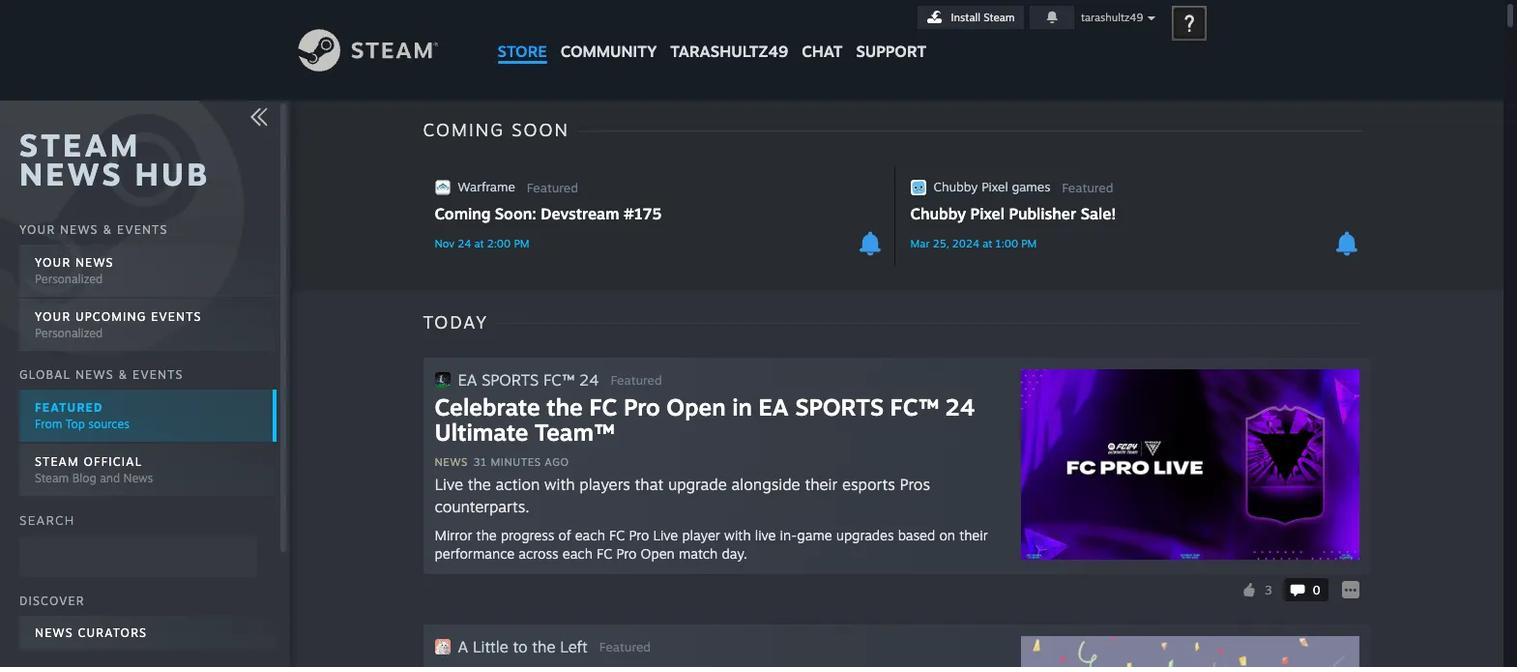 Task type: describe. For each thing, give the bounding box(es) containing it.
personalized inside your news personalized
[[35, 272, 103, 287]]

live inside mirror the progress of each fc pro live player with live in-game upgrades based on their performance across each fc pro open match day.
[[653, 527, 678, 543]]

0 vertical spatial ea
[[458, 370, 477, 389]]

upgrades
[[836, 527, 894, 543]]

nov
[[435, 237, 454, 250]]

personalized inside your upcoming events personalized
[[35, 326, 103, 341]]

open inside mirror the progress of each fc pro live player with live in-game upgrades based on their performance across each fc pro open match day.
[[641, 545, 675, 562]]

24 inside celebrate the fc pro open in ea sports fc™ 24 ultimate team™ news 31 minutes ago live the action with players that upgrade alongside their esports pros counterparts.
[[945, 393, 975, 422]]

action
[[496, 475, 540, 494]]

your for your upcoming events personalized
[[35, 310, 71, 324]]

1 vertical spatial tarashultz49
[[670, 42, 788, 61]]

3
[[1265, 583, 1272, 597]]

hub
[[135, 155, 210, 193]]

news curators
[[35, 626, 147, 640]]

events for your news & events
[[117, 223, 168, 237]]

sources
[[88, 417, 129, 432]]

game
[[797, 527, 832, 543]]

1 vertical spatial fc
[[609, 527, 625, 543]]

featured from top sources
[[35, 401, 129, 432]]

mirror the progress of each fc pro live player with live in-game upgrades based on their performance across each fc pro open match day.
[[435, 527, 988, 562]]

day.
[[722, 545, 747, 562]]

their inside mirror the progress of each fc pro live player with live in-game upgrades based on their performance across each fc pro open match day.
[[959, 527, 988, 543]]

news up the "featured from top sources"
[[75, 368, 114, 382]]

steam right install
[[984, 11, 1015, 24]]

ea inside celebrate the fc pro open in ea sports fc™ 24 ultimate team™ news 31 minutes ago live the action with players that upgrade alongside their esports pros counterparts.
[[759, 393, 789, 422]]

25,
[[933, 237, 949, 250]]

news up your news personalized at the left top of page
[[60, 223, 98, 237]]

across
[[519, 545, 559, 562]]

install steam link
[[917, 6, 1024, 29]]

steam news hub
[[19, 126, 210, 193]]

in-
[[780, 527, 797, 543]]

2:00
[[487, 237, 511, 250]]

featured for coming soon: devstream #175
[[527, 180, 578, 195]]

players
[[580, 475, 630, 494]]

steam inside steam news hub
[[19, 126, 141, 164]]

news inside steam news hub
[[19, 155, 123, 193]]

community
[[561, 42, 657, 61]]

0 horizontal spatial 24
[[458, 237, 471, 250]]

team™
[[535, 418, 614, 447]]

with inside celebrate the fc pro open in ea sports fc™ 24 ultimate team™ news 31 minutes ago live the action with players that upgrade alongside their esports pros counterparts.
[[544, 475, 575, 494]]

curators
[[78, 626, 147, 640]]

devstream
[[541, 204, 619, 223]]

global
[[19, 368, 71, 382]]

top
[[66, 417, 85, 432]]

ea sports fc™ 24
[[458, 370, 599, 389]]

ultimate
[[435, 418, 528, 447]]

0 vertical spatial each
[[575, 527, 605, 543]]

chubby for chubby pixel games
[[934, 179, 978, 194]]

2 at from the left
[[983, 237, 993, 250]]

your for your news & events
[[19, 223, 55, 237]]

live inside celebrate the fc pro open in ea sports fc™ 24 ultimate team™ news 31 minutes ago live the action with players that upgrade alongside their esports pros counterparts.
[[435, 475, 463, 494]]

store
[[498, 42, 547, 61]]

that
[[635, 475, 664, 494]]

soon
[[512, 119, 569, 140]]

community link
[[554, 0, 664, 70]]

featured for celebrate the fc pro open in ea sports fc™ 24 ultimate team™
[[611, 372, 662, 388]]

nov 24 at 2:00 pm
[[435, 237, 529, 250]]

the inside mirror the progress of each fc pro live player with live in-game upgrades based on their performance across each fc pro open match day.
[[476, 527, 497, 543]]

search
[[19, 513, 75, 528]]

news curators link
[[19, 616, 277, 652]]

pros
[[900, 475, 930, 494]]

little
[[473, 637, 508, 656]]

#175
[[624, 204, 662, 223]]

store link
[[491, 0, 554, 70]]

the down 31
[[468, 475, 491, 494]]

chat link
[[795, 0, 849, 66]]

steam official steam blog and news
[[35, 455, 153, 486]]

0 horizontal spatial sports
[[482, 370, 539, 389]]

2 pm from the left
[[1021, 237, 1037, 250]]

news inside the steam official steam blog and news
[[123, 471, 153, 486]]

0 horizontal spatial fc™
[[543, 370, 575, 389]]

chubby for chubby pixel publisher sale!
[[910, 204, 966, 223]]

ago
[[545, 455, 569, 469]]

counterparts.
[[435, 497, 530, 516]]

live
[[755, 527, 776, 543]]

soon:
[[495, 204, 536, 223]]

to
[[513, 637, 528, 656]]

warframe
[[458, 179, 515, 194]]

performance
[[435, 545, 515, 562]]

today
[[423, 311, 488, 333]]

celebrate
[[435, 393, 540, 422]]

alongside
[[731, 475, 800, 494]]

minutes
[[491, 455, 541, 469]]

support link
[[849, 0, 933, 66]]

coming soon: devstream #175
[[435, 204, 662, 223]]

player
[[682, 527, 720, 543]]

1 vertical spatial each
[[563, 545, 593, 562]]

sale!
[[1081, 204, 1116, 223]]

pro inside celebrate the fc pro open in ea sports fc™ 24 ultimate team™ news 31 minutes ago live the action with players that upgrade alongside their esports pros counterparts.
[[624, 393, 660, 422]]

with inside mirror the progress of each fc pro live player with live in-game upgrades based on their performance across each fc pro open match day.
[[724, 527, 751, 543]]

upgrade
[[668, 475, 727, 494]]

the right to
[[532, 637, 556, 656]]

install
[[951, 11, 981, 24]]



Task type: vqa. For each thing, say whether or not it's contained in the screenshot.
topmost The War
no



Task type: locate. For each thing, give the bounding box(es) containing it.
progress
[[501, 527, 554, 543]]

with up day.
[[724, 527, 751, 543]]

1 vertical spatial chubby
[[910, 204, 966, 223]]

0 vertical spatial &
[[103, 223, 113, 237]]

2 horizontal spatial 24
[[945, 393, 975, 422]]

each right the of
[[575, 527, 605, 543]]

0 vertical spatial your
[[19, 223, 55, 237]]

events
[[117, 223, 168, 237], [151, 310, 202, 324], [133, 368, 183, 382]]

pm
[[514, 237, 529, 250], [1021, 237, 1037, 250]]

0 horizontal spatial live
[[435, 475, 463, 494]]

& down your upcoming events personalized
[[118, 368, 128, 382]]

install steam
[[951, 11, 1015, 24]]

news right the and
[[123, 471, 153, 486]]

the
[[547, 393, 583, 422], [468, 475, 491, 494], [476, 527, 497, 543], [532, 637, 556, 656]]

featured up coming soon: devstream #175
[[527, 180, 578, 195]]

news down discover
[[35, 626, 73, 640]]

& for global
[[118, 368, 128, 382]]

0 vertical spatial pro
[[624, 393, 660, 422]]

sports up esports
[[795, 393, 884, 422]]

1 vertical spatial personalized
[[35, 326, 103, 341]]

from
[[35, 417, 62, 432]]

mirror
[[435, 527, 472, 543]]

1 horizontal spatial 24
[[579, 370, 599, 389]]

your down your news personalized at the left top of page
[[35, 310, 71, 324]]

1 horizontal spatial their
[[959, 527, 988, 543]]

steam up "blog"
[[35, 455, 79, 469]]

1 horizontal spatial fc™
[[890, 393, 939, 422]]

chat
[[802, 42, 843, 61]]

0 vertical spatial tarashultz49
[[1081, 11, 1143, 24]]

2 personalized from the top
[[35, 326, 103, 341]]

featured inside the "featured from top sources"
[[35, 401, 103, 415]]

personalized
[[35, 272, 103, 287], [35, 326, 103, 341]]

1 pm from the left
[[514, 237, 529, 250]]

open inside celebrate the fc pro open in ea sports fc™ 24 ultimate team™ news 31 minutes ago live the action with players that upgrade alongside their esports pros counterparts.
[[667, 393, 726, 422]]

blog
[[72, 471, 96, 486]]

0 horizontal spatial with
[[544, 475, 575, 494]]

pixel down chubby pixel games
[[970, 204, 1005, 223]]

featured up sale!
[[1062, 180, 1113, 195]]

chubby up 2024
[[934, 179, 978, 194]]

2 vertical spatial pro
[[616, 545, 637, 562]]

& for your
[[103, 223, 113, 237]]

0 horizontal spatial at
[[474, 237, 484, 250]]

support
[[856, 42, 927, 61]]

1 vertical spatial sports
[[795, 393, 884, 422]]

fc right across
[[597, 545, 612, 562]]

0 vertical spatial events
[[117, 223, 168, 237]]

0 vertical spatial their
[[805, 475, 838, 494]]

& up your news personalized at the left top of page
[[103, 223, 113, 237]]

1 vertical spatial pixel
[[970, 204, 1005, 223]]

1 vertical spatial live
[[653, 527, 678, 543]]

live
[[435, 475, 463, 494], [653, 527, 678, 543]]

your up your news personalized at the left top of page
[[19, 223, 55, 237]]

0 horizontal spatial tarashultz49
[[670, 42, 788, 61]]

ea right in
[[759, 393, 789, 422]]

0 horizontal spatial ea
[[458, 370, 477, 389]]

based
[[898, 527, 935, 543]]

sports up celebrate
[[482, 370, 539, 389]]

31
[[474, 455, 487, 469]]

sports
[[482, 370, 539, 389], [795, 393, 884, 422]]

discover
[[19, 594, 85, 608]]

0 link
[[1286, 577, 1320, 602]]

pixel
[[982, 179, 1008, 194], [970, 204, 1005, 223]]

fc™ up team™
[[543, 370, 575, 389]]

24
[[458, 237, 471, 250], [579, 370, 599, 389], [945, 393, 975, 422]]

0 horizontal spatial pm
[[514, 237, 529, 250]]

1 vertical spatial events
[[151, 310, 202, 324]]

each down the of
[[563, 545, 593, 562]]

personalized down upcoming
[[35, 326, 103, 341]]

their left esports
[[805, 475, 838, 494]]

1 vertical spatial ea
[[759, 393, 789, 422]]

sports inside celebrate the fc pro open in ea sports fc™ 24 ultimate team™ news 31 minutes ago live the action with players that upgrade alongside their esports pros counterparts.
[[795, 393, 884, 422]]

chubby pixel publisher sale!
[[910, 204, 1116, 223]]

0 vertical spatial sports
[[482, 370, 539, 389]]

global news & events
[[19, 368, 183, 382]]

news
[[19, 155, 123, 193], [60, 223, 98, 237], [75, 256, 114, 270], [75, 368, 114, 382], [435, 455, 468, 469], [123, 471, 153, 486], [35, 626, 73, 640]]

0 vertical spatial live
[[435, 475, 463, 494]]

events right upcoming
[[151, 310, 202, 324]]

on
[[939, 527, 955, 543]]

events for global news & events
[[133, 368, 183, 382]]

fc™ up pros
[[890, 393, 939, 422]]

coming up nov
[[435, 204, 491, 223]]

1 horizontal spatial at
[[983, 237, 993, 250]]

fc™ inside celebrate the fc pro open in ea sports fc™ 24 ultimate team™ news 31 minutes ago live the action with players that upgrade alongside their esports pros counterparts.
[[890, 393, 939, 422]]

your news & events
[[19, 223, 168, 237]]

pro down that
[[629, 527, 649, 543]]

0
[[1313, 583, 1320, 597]]

0 vertical spatial coming
[[423, 119, 505, 140]]

events down your upcoming events personalized
[[133, 368, 183, 382]]

pixel up the chubby pixel publisher sale!
[[982, 179, 1008, 194]]

news up your news & events
[[19, 155, 123, 193]]

0 horizontal spatial &
[[103, 223, 113, 237]]

steam left "blog"
[[35, 471, 69, 486]]

official
[[84, 455, 142, 469]]

1 vertical spatial fc™
[[890, 393, 939, 422]]

coming soon
[[423, 119, 569, 140]]

1 horizontal spatial ea
[[759, 393, 789, 422]]

1:00
[[996, 237, 1018, 250]]

your inside your news personalized
[[35, 256, 71, 270]]

pixel for games
[[982, 179, 1008, 194]]

0 vertical spatial pixel
[[982, 179, 1008, 194]]

1 horizontal spatial live
[[653, 527, 678, 543]]

1 horizontal spatial pm
[[1021, 237, 1037, 250]]

their inside celebrate the fc pro open in ea sports fc™ 24 ultimate team™ news 31 minutes ago live the action with players that upgrade alongside their esports pros counterparts.
[[805, 475, 838, 494]]

of
[[558, 527, 571, 543]]

chubby pixel games
[[934, 179, 1050, 194]]

2024
[[952, 237, 980, 250]]

at
[[474, 237, 484, 250], [983, 237, 993, 250]]

2 vertical spatial 24
[[945, 393, 975, 422]]

with down ago at the bottom left
[[544, 475, 575, 494]]

pro left match
[[616, 545, 637, 562]]

coming
[[423, 119, 505, 140], [435, 204, 491, 223]]

games
[[1012, 179, 1050, 194]]

coming up warframe
[[423, 119, 505, 140]]

&
[[103, 223, 113, 237], [118, 368, 128, 382]]

tarashultz49 link
[[664, 0, 795, 70]]

news left 31
[[435, 455, 468, 469]]

a little to the left
[[458, 637, 588, 656]]

featured right 'left'
[[599, 639, 651, 655]]

0 vertical spatial fc™
[[543, 370, 575, 389]]

featured up team™
[[611, 372, 662, 388]]

1 horizontal spatial with
[[724, 527, 751, 543]]

the up performance on the bottom left of the page
[[476, 527, 497, 543]]

featured for chubby pixel publisher sale!
[[1062, 180, 1113, 195]]

in
[[732, 393, 752, 422]]

your down your news & events
[[35, 256, 71, 270]]

pm right 1:00
[[1021, 237, 1037, 250]]

mar 25, 2024 at 1:00 pm
[[910, 237, 1037, 250]]

their right on on the right of page
[[959, 527, 988, 543]]

fc inside celebrate the fc pro open in ea sports fc™ 24 ultimate team™ news 31 minutes ago live the action with players that upgrade alongside their esports pros counterparts.
[[589, 393, 617, 422]]

upcoming
[[75, 310, 147, 324]]

1 at from the left
[[474, 237, 484, 250]]

match
[[679, 545, 718, 562]]

0 vertical spatial with
[[544, 475, 575, 494]]

open
[[667, 393, 726, 422], [641, 545, 675, 562]]

1 horizontal spatial &
[[118, 368, 128, 382]]

live left player
[[653, 527, 678, 543]]

events inside your upcoming events personalized
[[151, 310, 202, 324]]

at left 1:00
[[983, 237, 993, 250]]

news inside your news personalized
[[75, 256, 114, 270]]

mar
[[910, 237, 930, 250]]

0 vertical spatial personalized
[[35, 272, 103, 287]]

featured
[[527, 180, 578, 195], [1062, 180, 1113, 195], [611, 372, 662, 388], [35, 401, 103, 415], [599, 639, 651, 655]]

0 vertical spatial fc
[[589, 393, 617, 422]]

their
[[805, 475, 838, 494], [959, 527, 988, 543]]

news inside celebrate the fc pro open in ea sports fc™ 24 ultimate team™ news 31 minutes ago live the action with players that upgrade alongside their esports pros counterparts.
[[435, 455, 468, 469]]

publisher
[[1009, 204, 1076, 223]]

fc up "players"
[[589, 393, 617, 422]]

1 vertical spatial pro
[[629, 527, 649, 543]]

0 vertical spatial 24
[[458, 237, 471, 250]]

0 vertical spatial open
[[667, 393, 726, 422]]

0 horizontal spatial their
[[805, 475, 838, 494]]

personalized down your news & events
[[35, 272, 103, 287]]

your news personalized
[[35, 256, 114, 287]]

chubby
[[934, 179, 978, 194], [910, 204, 966, 223]]

2 vertical spatial events
[[133, 368, 183, 382]]

open left in
[[667, 393, 726, 422]]

at left 2:00
[[474, 237, 484, 250]]

steam
[[984, 11, 1015, 24], [19, 126, 141, 164], [35, 455, 79, 469], [35, 471, 69, 486]]

steam up your news & events
[[19, 126, 141, 164]]

fc down "players"
[[609, 527, 625, 543]]

pro right team™
[[624, 393, 660, 422]]

pm right 2:00
[[514, 237, 529, 250]]

the down ea sports fc™ 24
[[547, 393, 583, 422]]

celebrate the fc pro open in ea sports fc™ 24 ultimate team™ news 31 minutes ago live the action with players that upgrade alongside their esports pros counterparts.
[[435, 393, 975, 516]]

1 vertical spatial 24
[[579, 370, 599, 389]]

your upcoming events personalized
[[35, 310, 202, 341]]

2 vertical spatial your
[[35, 310, 71, 324]]

1 vertical spatial with
[[724, 527, 751, 543]]

events down hub
[[117, 223, 168, 237]]

1 vertical spatial open
[[641, 545, 675, 562]]

ea
[[458, 370, 477, 389], [759, 393, 789, 422]]

chubby up 25,
[[910, 204, 966, 223]]

None text field
[[19, 537, 257, 577]]

1 vertical spatial their
[[959, 527, 988, 543]]

pixel for publisher
[[970, 204, 1005, 223]]

coming for coming soon: devstream #175
[[435, 204, 491, 223]]

live up counterparts.
[[435, 475, 463, 494]]

1 horizontal spatial sports
[[795, 393, 884, 422]]

tarashultz49
[[1081, 11, 1143, 24], [670, 42, 788, 61]]

your inside your upcoming events personalized
[[35, 310, 71, 324]]

a
[[458, 637, 468, 656]]

1 vertical spatial &
[[118, 368, 128, 382]]

0 vertical spatial chubby
[[934, 179, 978, 194]]

esports
[[842, 475, 895, 494]]

1 vertical spatial coming
[[435, 204, 491, 223]]

coming for coming soon
[[423, 119, 505, 140]]

news down your news & events
[[75, 256, 114, 270]]

left
[[560, 637, 588, 656]]

ea up celebrate
[[458, 370, 477, 389]]

1 personalized from the top
[[35, 272, 103, 287]]

open left match
[[641, 545, 675, 562]]

fc™
[[543, 370, 575, 389], [890, 393, 939, 422]]

1 vertical spatial your
[[35, 256, 71, 270]]

and
[[100, 471, 120, 486]]

your for your news personalized
[[35, 256, 71, 270]]

2 vertical spatial fc
[[597, 545, 612, 562]]

featured up the top
[[35, 401, 103, 415]]

1 horizontal spatial tarashultz49
[[1081, 11, 1143, 24]]



